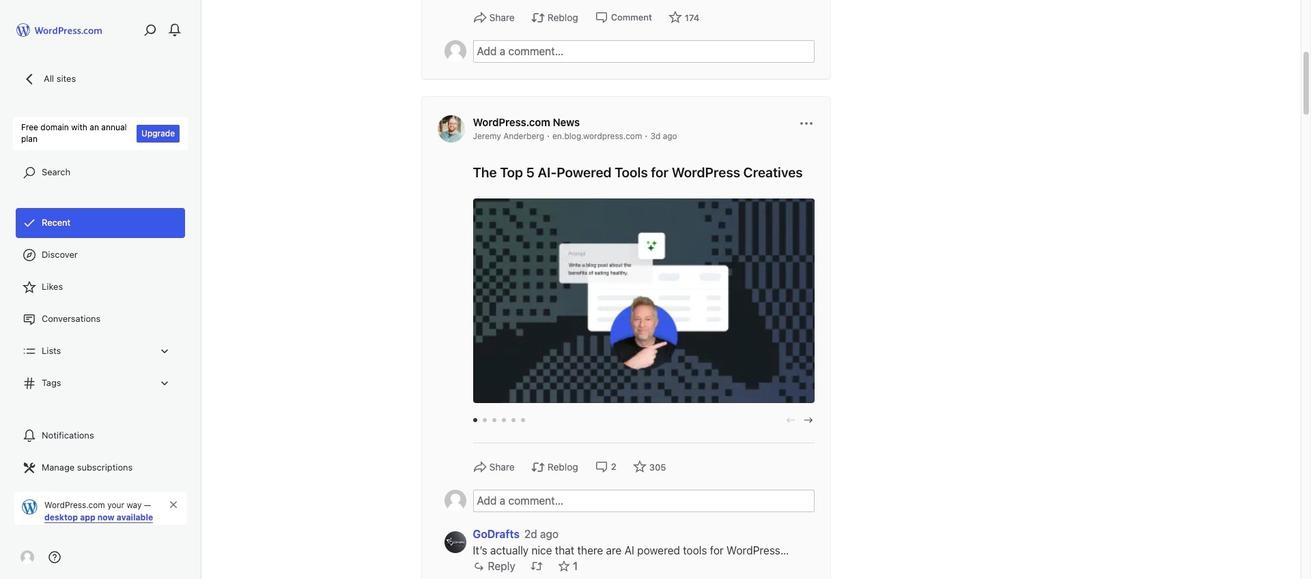 Task type: locate. For each thing, give the bounding box(es) containing it.
0 vertical spatial add a comment… text field
[[473, 40, 814, 63]]

1 horizontal spatial james peterson image
[[444, 490, 466, 512]]

1 vertical spatial add a comment… text field
[[473, 490, 814, 513]]

james peterson image inside group
[[444, 490, 466, 512]]

1 vertical spatial james peterson image
[[20, 551, 34, 565]]

0 horizontal spatial james peterson image
[[20, 551, 34, 565]]

previous image
[[784, 415, 797, 427]]

pager controls element
[[473, 415, 814, 427]]

toggle menu image
[[798, 115, 814, 132]]

group
[[444, 40, 814, 63], [444, 490, 814, 513]]

1 vertical spatial group
[[444, 490, 814, 513]]

dismiss image
[[168, 500, 179, 511]]

Add a comment… text field
[[473, 40, 814, 63], [473, 490, 814, 513]]

jeremy anderberg image
[[437, 115, 465, 143]]

0 vertical spatial james peterson image
[[444, 490, 466, 512]]

james peterson image
[[444, 490, 466, 512], [20, 551, 34, 565]]

0 vertical spatial group
[[444, 40, 814, 63]]

godrafts image
[[444, 532, 466, 554]]



Task type: vqa. For each thing, say whether or not it's contained in the screenshot.
to to the top
no



Task type: describe. For each thing, give the bounding box(es) containing it.
1 group from the top
[[444, 40, 814, 63]]

2 group from the top
[[444, 490, 814, 513]]

1 add a comment… text field from the top
[[473, 40, 814, 63]]

next image
[[802, 415, 814, 427]]

2 add a comment… text field from the top
[[473, 490, 814, 513]]

james peterson image
[[444, 40, 466, 62]]

reblog image
[[531, 561, 543, 573]]

keyboard_arrow_down image
[[158, 377, 171, 390]]

keyboard_arrow_down image
[[158, 345, 171, 358]]



